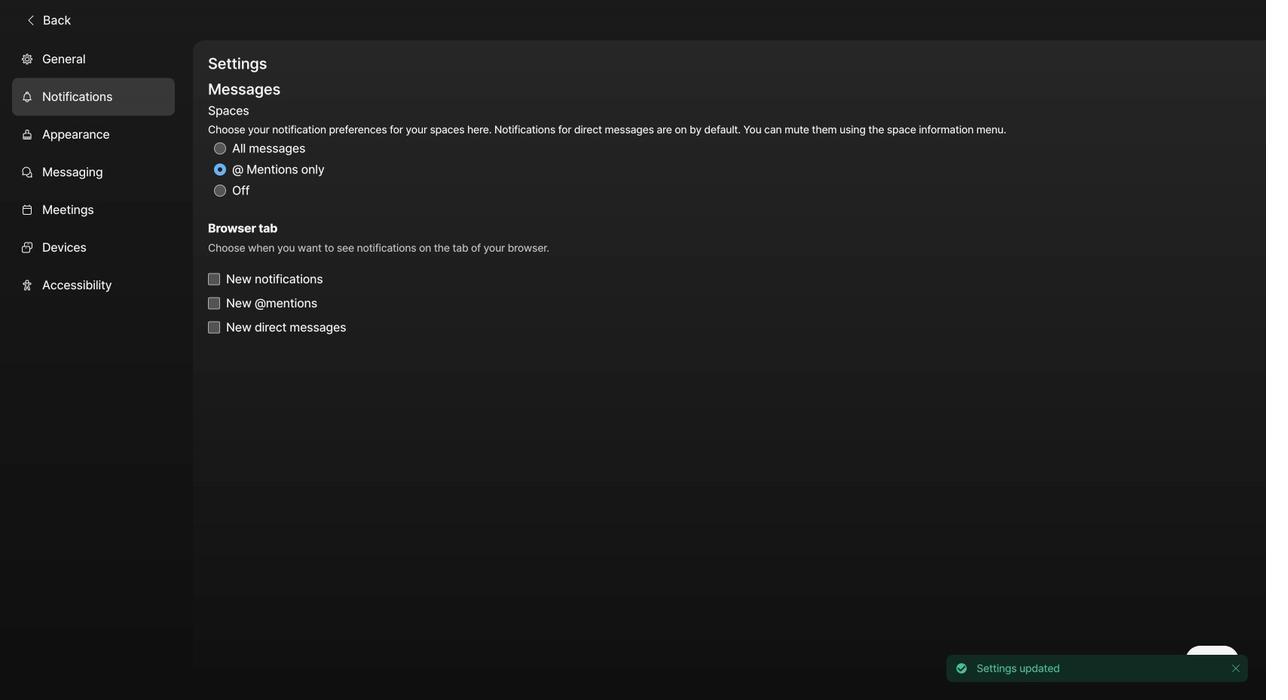 Task type: describe. For each thing, give the bounding box(es) containing it.
settings navigation
[[0, 40, 193, 701]]

general tab
[[12, 40, 175, 78]]

meetings tab
[[12, 191, 175, 229]]

@ Mentions only radio
[[214, 164, 226, 176]]

appearance tab
[[12, 116, 175, 154]]

messaging tab
[[12, 154, 175, 191]]

accessibility tab
[[12, 267, 175, 304]]



Task type: locate. For each thing, give the bounding box(es) containing it.
alert
[[941, 649, 1255, 689]]

option group
[[208, 101, 1007, 201]]

devices tab
[[12, 229, 175, 267]]

All messages radio
[[214, 143, 226, 155]]

Off radio
[[214, 185, 226, 197]]

notifications tab
[[12, 78, 175, 116]]



Task type: vqa. For each thing, say whether or not it's contained in the screenshot.
ALERT
yes



